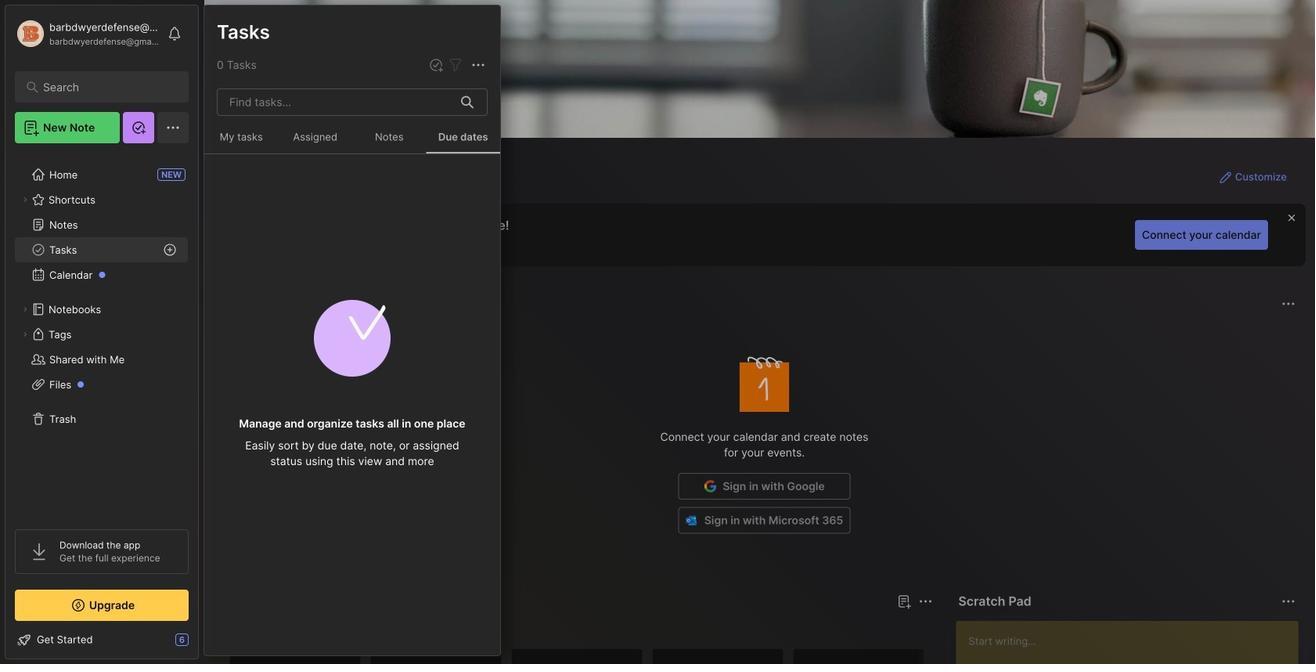 Task type: describe. For each thing, give the bounding box(es) containing it.
tree inside main element
[[5, 153, 198, 515]]

none search field inside main element
[[43, 78, 168, 96]]

Filter tasks field
[[446, 55, 465, 75]]

more actions and view options image
[[469, 56, 488, 75]]

new task image
[[428, 57, 444, 73]]

More actions and view options field
[[465, 55, 488, 75]]

filter tasks image
[[446, 56, 465, 75]]



Task type: locate. For each thing, give the bounding box(es) containing it.
expand tags image
[[20, 330, 30, 339]]

click to collapse image
[[198, 635, 209, 654]]

tab
[[233, 620, 279, 639]]

main element
[[0, 0, 204, 664]]

Find tasks… text field
[[220, 89, 452, 115]]

tree
[[5, 153, 198, 515]]

Account field
[[15, 18, 160, 49]]

Help and Learning task checklist field
[[5, 627, 198, 652]]

row group
[[229, 648, 1075, 664]]

None search field
[[43, 78, 168, 96]]

Start writing… text field
[[969, 621, 1298, 664]]

expand notebooks image
[[20, 305, 30, 314]]

Search text field
[[43, 80, 168, 95]]



Task type: vqa. For each thing, say whether or not it's contained in the screenshot.
THE MORE ACTIONS field
no



